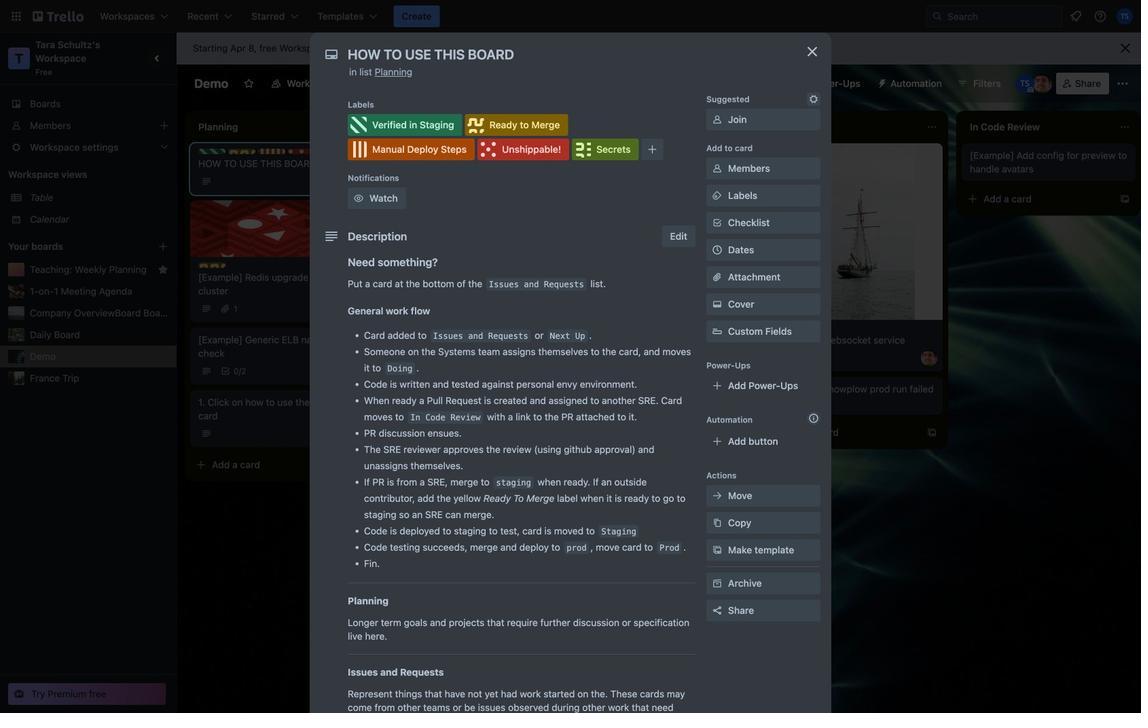 Task type: locate. For each thing, give the bounding box(es) containing it.
1 vertical spatial sm image
[[807, 92, 821, 106]]

star or unstar board image
[[243, 78, 254, 89]]

None text field
[[341, 42, 790, 67]]

1 vertical spatial james peterson (jamespeterson93) image
[[922, 350, 938, 366]]

open information menu image
[[1094, 10, 1108, 23]]

create from template… image
[[1120, 194, 1131, 205], [927, 427, 938, 438]]

color: orange, title: "manual deploy steps" element
[[348, 139, 475, 160], [258, 149, 285, 154]]

color: lime, title: "secrets" element
[[572, 139, 639, 160], [318, 149, 345, 154]]

james peterson (jamespeterson93) image
[[1034, 74, 1053, 93], [922, 350, 938, 366]]

close dialog image
[[805, 43, 821, 60]]

1 vertical spatial color: green, title: "verified in staging" element
[[198, 149, 226, 154]]

0 horizontal spatial create from template… image
[[927, 427, 938, 438]]

tara schultz (taraschultz7) image
[[1117, 8, 1134, 24]]

sm image
[[711, 113, 724, 126], [711, 162, 724, 175], [711, 189, 724, 203], [352, 192, 366, 205], [711, 489, 724, 503], [711, 517, 724, 530], [711, 544, 724, 557], [711, 577, 724, 591]]

0 vertical spatial james peterson (jamespeterson93) image
[[1034, 74, 1053, 93]]

show menu image
[[1117, 77, 1130, 90]]

sm image
[[872, 73, 891, 92], [807, 92, 821, 106], [711, 298, 724, 311]]

Search field
[[927, 5, 1063, 27]]

2 vertical spatial sm image
[[711, 298, 724, 311]]

color: green, title: "verified in staging" element
[[348, 114, 463, 136], [198, 149, 226, 154]]

1 horizontal spatial create from template… image
[[1120, 194, 1131, 205]]

1 horizontal spatial color: green, title: "verified in staging" element
[[348, 114, 463, 136]]

color: yellow, title: "ready to merge" element
[[465, 114, 568, 136], [228, 149, 256, 154], [198, 263, 226, 268], [777, 326, 805, 331]]

0 vertical spatial create from template… image
[[1120, 194, 1131, 205]]

0 horizontal spatial color: green, title: "verified in staging" element
[[198, 149, 226, 154]]

1 horizontal spatial james peterson (jamespeterson93) image
[[1034, 74, 1053, 93]]

starred icon image
[[158, 264, 169, 275]]

1 horizontal spatial color: lime, title: "secrets" element
[[572, 139, 639, 160]]

0 horizontal spatial james peterson (jamespeterson93) image
[[922, 350, 938, 366]]

color: red, title: "unshippable!" element
[[478, 139, 570, 160], [288, 149, 315, 154]]

2 horizontal spatial sm image
[[872, 73, 891, 92]]



Task type: describe. For each thing, give the bounding box(es) containing it.
1 horizontal spatial sm image
[[807, 92, 821, 106]]

create from template… image
[[734, 213, 745, 224]]

0 horizontal spatial sm image
[[711, 298, 724, 311]]

0 notifications image
[[1068, 8, 1085, 24]]

0 vertical spatial sm image
[[872, 73, 891, 92]]

0 horizontal spatial color: red, title: "unshippable!" element
[[288, 149, 315, 154]]

search image
[[932, 11, 943, 22]]

1 horizontal spatial color: red, title: "unshippable!" element
[[478, 139, 570, 160]]

1 horizontal spatial color: orange, title: "manual deploy steps" element
[[348, 139, 475, 160]]

Board name text field
[[188, 73, 235, 94]]

0 horizontal spatial color: lime, title: "secrets" element
[[318, 149, 345, 154]]

add board image
[[158, 241, 169, 252]]

0 vertical spatial color: green, title: "verified in staging" element
[[348, 114, 463, 136]]

edit card image
[[347, 150, 357, 160]]

primary element
[[0, 0, 1142, 33]]

1 vertical spatial create from template… image
[[927, 427, 938, 438]]

tara schultz (taraschultz7) image
[[1016, 74, 1035, 93]]

0 horizontal spatial color: orange, title: "manual deploy steps" element
[[258, 149, 285, 154]]

your boards with 6 items element
[[8, 239, 137, 255]]



Task type: vqa. For each thing, say whether or not it's contained in the screenshot.
5,000 +
no



